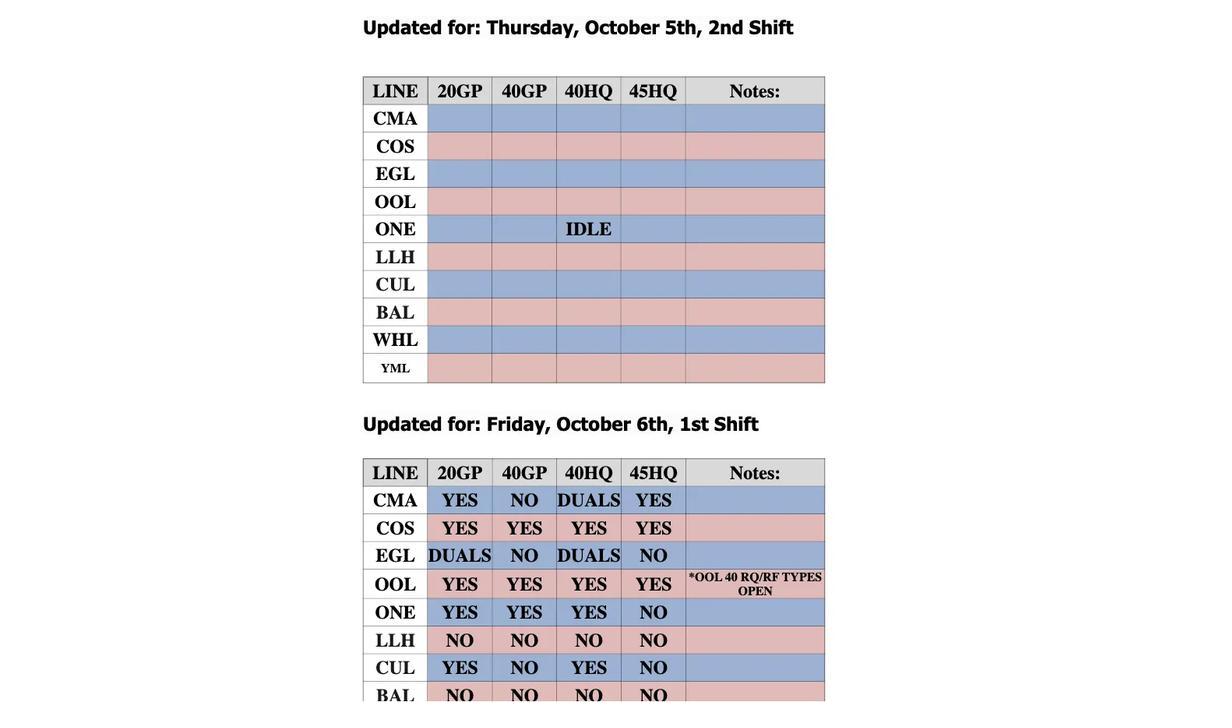 Task type: vqa. For each thing, say whether or not it's contained in the screenshot.
the top Operational Information
no



Task type: describe. For each thing, give the bounding box(es) containing it.
20gp for idle
[[438, 80, 482, 102]]

idle
[[566, 219, 612, 240]]

rq/rf
[[741, 570, 780, 584]]

open
[[738, 584, 773, 599]]

*ool
[[689, 570, 723, 584]]

cul for idle
[[376, 274, 415, 295]]

types
[[782, 570, 822, 584]]

​yml
[[381, 361, 410, 376]]

​no for yes
[[640, 657, 668, 679]]

cma for yes
[[373, 490, 418, 511]]

2nd
[[708, 16, 744, 38]]

*ool 40 rq/rf types open
[[689, 570, 822, 599]]

40hq for idle
[[565, 80, 613, 102]]

line for idle
[[373, 80, 419, 102]]

llh for idle
[[376, 246, 415, 268]]

notes: for idle
[[730, 80, 781, 102]]

thursday,
[[487, 16, 580, 38]]

friday,
[[487, 412, 551, 435]]

duals for yes
[[558, 490, 621, 511]]

one for idle
[[375, 219, 416, 240]]

cma for idle
[[373, 108, 418, 129]]

updated for: thursday, october 5th, 2nd shift
[[363, 16, 794, 38]]

40gp for idle
[[502, 80, 547, 102]]

updated for: friday, october 6th, 1st shift
[[363, 412, 759, 435]]

october for thursday,
[[585, 16, 660, 38]]

​no for no
[[640, 630, 668, 651]]

notes: for yes
[[730, 462, 781, 484]]

6th,
[[637, 412, 674, 435]]



Task type: locate. For each thing, give the bounding box(es) containing it.
cos
[[376, 136, 415, 157], [376, 517, 415, 539]]

2 cma from the top
[[373, 490, 418, 511]]

egl
[[376, 163, 415, 185], [376, 545, 415, 567]]

1 vertical spatial shift
[[715, 412, 759, 435]]

no
[[511, 490, 539, 511], [511, 545, 539, 567], [640, 545, 668, 567], [640, 602, 668, 623], [446, 630, 474, 651], [511, 630, 539, 651], [575, 630, 603, 651]]

0 vertical spatial 45hq
[[630, 80, 678, 102]]

2 cul from the top
[[376, 657, 415, 679]]

0 vertical spatial llh
[[376, 246, 415, 268]]

40hq down updated for: friday, october 6th, 1st shift at the bottom of page
[[566, 462, 613, 484]]

1 cul from the top
[[376, 274, 415, 295]]

0 vertical spatial cul
[[376, 274, 415, 295]]

0 vertical spatial one
[[375, 219, 416, 240]]

0 vertical spatial updated
[[363, 16, 442, 38]]

0 vertical spatial cos
[[376, 136, 415, 157]]

1 45hq from the top
[[630, 80, 678, 102]]

for:
[[448, 16, 481, 38], [448, 412, 481, 435]]

0 vertical spatial line
[[373, 80, 419, 102]]

notes:
[[730, 80, 781, 102], [730, 462, 781, 484]]

duals
[[558, 490, 621, 511], [429, 545, 492, 567], [558, 545, 621, 567]]

one for yes
[[375, 602, 416, 623]]

2 line from the top
[[373, 462, 418, 484]]

45hq down 6th, at the bottom right of page
[[630, 462, 678, 484]]

0 vertical spatial notes:
[[730, 80, 781, 102]]

1 vertical spatial for:
[[448, 412, 481, 435]]

45hq
[[630, 80, 678, 102], [630, 462, 678, 484]]

1 vertical spatial cos
[[376, 517, 415, 539]]

0 vertical spatial 40hq
[[565, 80, 613, 102]]

line
[[373, 80, 419, 102], [373, 462, 418, 484]]

0 vertical spatial egl
[[376, 163, 415, 185]]

2 40gp from the top
[[502, 462, 547, 484]]

1 vertical spatial cma
[[373, 490, 418, 511]]

1 llh from the top
[[376, 246, 415, 268]]

2 45hq from the top
[[630, 462, 678, 484]]

cul
[[376, 274, 415, 295], [376, 657, 415, 679]]

40gp for yes
[[502, 462, 547, 484]]

for: for thursday,
[[448, 16, 481, 38]]

duals for duals
[[558, 545, 621, 567]]

cos for idle
[[376, 136, 415, 157]]

0 vertical spatial shift
[[749, 16, 794, 38]]

1 vertical spatial one
[[375, 602, 416, 623]]

1 vertical spatial llh
[[376, 630, 415, 651]]

45hq down 5th,
[[630, 80, 678, 102]]

ool
[[375, 191, 416, 212], [375, 574, 416, 595]]

2 for: from the top
[[448, 412, 481, 435]]

1 updated from the top
[[363, 16, 442, 38]]

45hq for yes
[[630, 462, 678, 484]]

2 one from the top
[[375, 602, 416, 623]]

45hq for idle
[[630, 80, 678, 102]]

40hq for yes
[[566, 462, 613, 484]]

1 vertical spatial 40hq
[[566, 462, 613, 484]]

​no
[[640, 630, 668, 651], [511, 657, 539, 679], [640, 657, 668, 679]]

shift
[[749, 16, 794, 38], [715, 412, 759, 435]]

40
[[725, 570, 738, 584]]

one
[[375, 219, 416, 240], [375, 602, 416, 623]]

shift right 1st in the bottom of the page
[[715, 412, 759, 435]]

2 llh from the top
[[376, 630, 415, 651]]

​whl
[[373, 329, 419, 351]]

bal
[[376, 302, 415, 323]]

october
[[585, 16, 660, 38], [557, 412, 631, 435]]

1 vertical spatial 40gp
[[502, 462, 547, 484]]

2 20gp from the top
[[438, 462, 483, 484]]

40gp down thursday,
[[502, 80, 547, 102]]

shift for updated for: friday, october 6th, 1st shift
[[715, 412, 759, 435]]

egl for idle
[[376, 163, 415, 185]]

0 vertical spatial for:
[[448, 16, 481, 38]]

2 updated from the top
[[363, 412, 442, 435]]

0 vertical spatial 40gp
[[502, 80, 547, 102]]

1 20gp from the top
[[438, 80, 482, 102]]

1 vertical spatial cul
[[376, 657, 415, 679]]

20gp
[[438, 80, 482, 102], [438, 462, 483, 484]]

20gp for yes
[[438, 462, 483, 484]]

for: left thursday,
[[448, 16, 481, 38]]

1 cos from the top
[[376, 136, 415, 157]]

1 vertical spatial updated
[[363, 412, 442, 435]]

40hq
[[565, 80, 613, 102], [566, 462, 613, 484]]

40hq down updated for: thursday, october 5th, 2nd shift
[[565, 80, 613, 102]]

1 ool from the top
[[375, 191, 416, 212]]

1 vertical spatial line
[[373, 462, 418, 484]]

1 line from the top
[[373, 80, 419, 102]]

1 one from the top
[[375, 219, 416, 240]]

updated
[[363, 16, 442, 38], [363, 412, 442, 435]]

1 vertical spatial 45hq
[[630, 462, 678, 484]]

cma
[[373, 108, 418, 129], [373, 490, 418, 511]]

0 vertical spatial ool
[[375, 191, 416, 212]]

for: left friday,
[[448, 412, 481, 435]]

2 ool from the top
[[375, 574, 416, 595]]

shift right 2nd
[[749, 16, 794, 38]]

1 vertical spatial ool
[[375, 574, 416, 595]]

1 vertical spatial 20gp
[[438, 462, 483, 484]]

llh for yes
[[376, 630, 415, 651]]

40gp down friday,
[[502, 462, 547, 484]]

cos for yes
[[376, 517, 415, 539]]

line for yes
[[373, 462, 418, 484]]

1 vertical spatial october
[[557, 412, 631, 435]]

cul for yes
[[376, 657, 415, 679]]

0 vertical spatial 20gp
[[438, 80, 482, 102]]

1 for: from the top
[[448, 16, 481, 38]]

1 vertical spatial egl
[[376, 545, 415, 567]]

1 vertical spatial notes:
[[730, 462, 781, 484]]

ool for yes
[[375, 574, 416, 595]]

ool for idle
[[375, 191, 416, 212]]

0 vertical spatial cma
[[373, 108, 418, 129]]

llh
[[376, 246, 415, 268], [376, 630, 415, 651]]

egl for yes
[[376, 545, 415, 567]]

october left 6th, at the bottom right of page
[[557, 412, 631, 435]]

1 40hq from the top
[[565, 80, 613, 102]]

2 40hq from the top
[[566, 462, 613, 484]]

40gp
[[502, 80, 547, 102], [502, 462, 547, 484]]

2 cos from the top
[[376, 517, 415, 539]]

october left 5th,
[[585, 16, 660, 38]]

5th,
[[665, 16, 703, 38]]

1st
[[680, 412, 709, 435]]

2 egl from the top
[[376, 545, 415, 567]]

updated for updated for: friday, october 6th, 1st shift
[[363, 412, 442, 435]]

1 40gp from the top
[[502, 80, 547, 102]]

1 egl from the top
[[376, 163, 415, 185]]

for: for friday,
[[448, 412, 481, 435]]

yes
[[442, 490, 478, 511], [636, 490, 672, 511], [442, 517, 478, 539], [507, 517, 543, 539], [571, 517, 608, 539], [636, 517, 672, 539], [442, 574, 478, 595], [507, 574, 543, 595], [571, 574, 608, 595], [636, 574, 672, 595], [442, 602, 478, 623], [507, 602, 543, 623], [571, 602, 608, 623], [442, 657, 478, 679], [571, 657, 608, 679]]

october for friday,
[[557, 412, 631, 435]]

1 cma from the top
[[373, 108, 418, 129]]

shift for updated for: thursday, october 5th, 2nd shift
[[749, 16, 794, 38]]

0 vertical spatial october
[[585, 16, 660, 38]]

updated for updated for: thursday, october 5th, 2nd shift
[[363, 16, 442, 38]]



